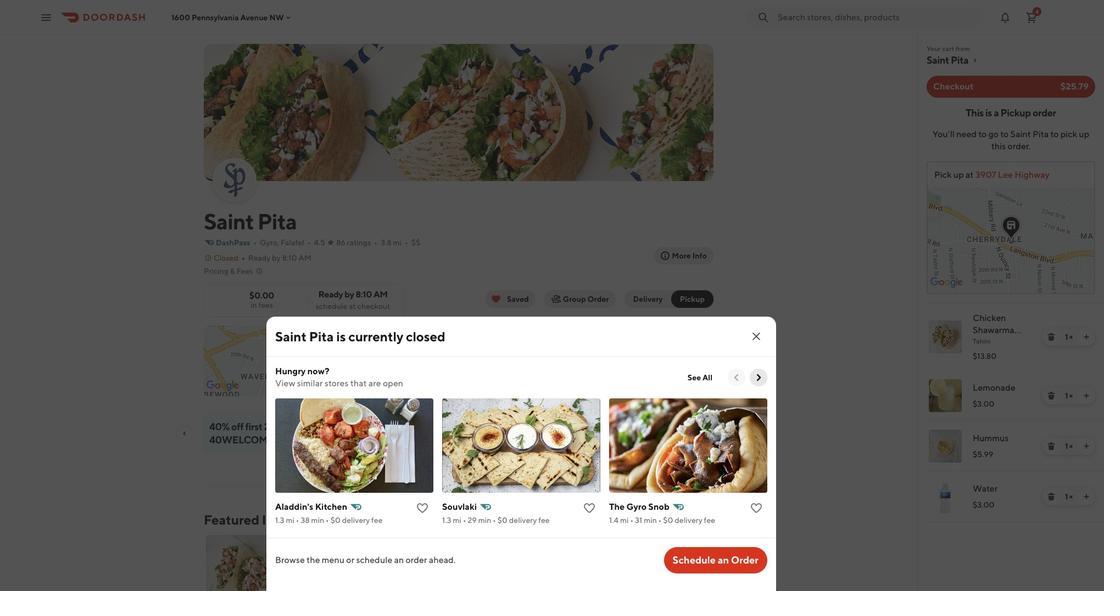 Task type: describe. For each thing, give the bounding box(es) containing it.
0 vertical spatial powered by google image
[[931, 277, 963, 288]]

previous button of carousel image
[[731, 373, 742, 384]]

0 vertical spatial by
[[272, 254, 281, 263]]

1 for lemonade
[[1065, 392, 1068, 401]]

• ready by 8:10 am
[[242, 254, 311, 263]]

previous button of carousel image
[[679, 516, 687, 525]]

to left pick
[[1051, 129, 1059, 140]]

up inside 40% off first 2 orders up to $10 off with 40welcome, valid on subtotals $15
[[301, 421, 312, 433]]

2 click to add this store to your saved list image from the left
[[583, 502, 596, 515]]

saint down your
[[927, 54, 949, 66]]

0 horizontal spatial 3907 lee highway link
[[630, 357, 704, 367]]

1600 pennsylvania avenue nw
[[171, 13, 284, 22]]

view
[[275, 379, 295, 389]]

now?
[[308, 366, 330, 377]]

× for water
[[1070, 493, 1073, 502]]

list containing chicken shawarma pita
[[918, 303, 1104, 523]]

add one to cart image for water
[[1082, 493, 1091, 502]]

saint pita is currently closed dialog
[[266, 317, 776, 592]]

more
[[672, 252, 691, 260]]

order methods option group
[[624, 291, 714, 308]]

tahini
[[973, 337, 991, 346]]

order inside button
[[588, 295, 609, 304]]

86
[[336, 238, 346, 247]]

$3.00 for lemonade
[[973, 400, 995, 409]]

order inside button
[[731, 555, 759, 566]]

that
[[350, 379, 367, 389]]

you'll
[[933, 129, 955, 140]]

nw
[[269, 13, 284, 22]]

water
[[973, 484, 998, 494]]

group order button
[[544, 291, 616, 308]]

0 horizontal spatial an
[[394, 555, 404, 566]]

info
[[693, 252, 707, 260]]

1.3 for aladdin's kitchen
[[275, 516, 284, 525]]

currently
[[348, 329, 403, 344]]

2 off from the left
[[343, 421, 355, 433]]

more info
[[672, 252, 707, 260]]

stores
[[325, 379, 349, 389]]

cart
[[942, 45, 955, 53]]

in
[[251, 301, 257, 310]]

add item to cart image
[[260, 590, 275, 592]]

avenue
[[240, 13, 268, 22]]

Delivery radio
[[624, 291, 678, 308]]

0 vertical spatial 3907
[[976, 170, 996, 180]]

or
[[346, 555, 355, 566]]

delivery for souvlaki
[[509, 516, 537, 525]]

souvlaki
[[442, 502, 477, 513]]

saint inside dialog
[[275, 329, 307, 344]]

$​0 for the gyro snob
[[663, 516, 673, 525]]

all
[[703, 374, 713, 382]]

next button of carousel image
[[701, 516, 709, 525]]

saved
[[507, 295, 529, 304]]

38
[[301, 516, 310, 525]]

• left 3.8
[[374, 238, 378, 247]]

• down snob
[[659, 516, 662, 525]]

1600
[[171, 13, 190, 22]]

mi for souvlaki
[[453, 516, 461, 525]]

1 vertical spatial up
[[954, 170, 964, 180]]

1.3 for souvlaki
[[442, 516, 451, 525]]

hummus image
[[929, 430, 962, 463]]

add one to cart image for hummus
[[1082, 442, 1091, 451]]

see
[[688, 374, 701, 382]]

menu
[[322, 555, 345, 566]]

falafel
[[281, 238, 304, 247]]

pricing & fees button
[[204, 266, 264, 277]]

first
[[245, 421, 262, 433]]

schedule an order button
[[664, 548, 768, 574]]

delivery
[[633, 295, 663, 304]]

next button of carousel image
[[753, 373, 764, 384]]

• left $$
[[405, 238, 408, 247]]

by inside ready by 8:10 am schedule at checkout
[[345, 290, 354, 300]]

fee for the gyro snob
[[704, 516, 715, 525]]

chicken
[[973, 313, 1006, 324]]

the
[[307, 555, 320, 566]]

schedule
[[673, 555, 716, 566]]

Pickup radio
[[671, 291, 714, 308]]

3.8
[[381, 238, 392, 247]]

fees
[[258, 301, 273, 310]]

snob
[[649, 502, 670, 513]]

checkout
[[357, 302, 390, 311]]

schedule for at
[[316, 302, 347, 311]]

to left go
[[979, 129, 987, 140]]

29
[[468, 516, 477, 525]]

1 for hummus
[[1065, 442, 1068, 451]]

4.5
[[314, 238, 325, 247]]

browse
[[275, 555, 305, 566]]

beef shawarma pita image
[[640, 536, 723, 592]]

mi right 3.8
[[393, 238, 402, 247]]

beef & lamb gyro pita image
[[293, 536, 375, 592]]

order.
[[1008, 141, 1031, 152]]

3.8 mi • $$
[[381, 238, 421, 247]]

an inside button
[[718, 555, 729, 566]]

dashpass •
[[216, 238, 257, 247]]

40welcome,
[[209, 435, 276, 446]]

1 off from the left
[[231, 421, 244, 433]]

browse the menu or schedule an order ahead.
[[275, 555, 456, 566]]

$0.00
[[249, 291, 274, 301]]

delivery for the gyro snob
[[675, 516, 703, 525]]

1 vertical spatial powered by google image
[[207, 381, 239, 392]]

3907 lee highway
[[630, 357, 704, 367]]

0 vertical spatial 3907 lee highway link
[[974, 170, 1050, 180]]

a
[[994, 107, 999, 119]]

0 horizontal spatial 8:10
[[282, 254, 297, 263]]

open menu image
[[40, 11, 53, 24]]

0 vertical spatial ready
[[248, 254, 271, 263]]

to right go
[[1001, 129, 1009, 140]]

shawarma
[[973, 325, 1015, 336]]

× for lemonade
[[1070, 392, 1073, 401]]

chicken kabob pita image
[[553, 536, 636, 592]]

0 vertical spatial pickup
[[1001, 107, 1031, 119]]

see all link
[[681, 369, 719, 387]]

chicken shawarma pita
[[973, 313, 1015, 348]]

• left 29
[[463, 516, 466, 525]]

pita inside dialog
[[309, 329, 334, 344]]

pita up gyro, falafel
[[258, 209, 297, 235]]

saint pita is currently closed
[[275, 329, 445, 344]]

$3.00 for water
[[973, 501, 995, 510]]

subtotals
[[313, 435, 354, 446]]

pick
[[1061, 129, 1078, 140]]

lemonade image
[[929, 380, 962, 413]]

schedule for an
[[356, 555, 393, 566]]

min for the gyro snob
[[644, 516, 657, 525]]

aladdin's kitchen
[[275, 502, 347, 513]]

$25.79
[[1061, 81, 1089, 92]]

hungry
[[275, 366, 306, 377]]

remove item from cart image for hummus
[[1047, 442, 1056, 451]]

1 for water
[[1065, 493, 1068, 502]]

group
[[563, 295, 586, 304]]

add one to cart image for chicken shawarma pita
[[1082, 333, 1091, 342]]

4 button
[[1021, 6, 1043, 28]]

saved button
[[485, 291, 536, 308]]

fees
[[236, 267, 253, 276]]

pennsylvania
[[192, 13, 239, 22]]

go
[[989, 129, 999, 140]]

min for souvlaki
[[478, 516, 491, 525]]

open
[[383, 379, 403, 389]]

× for chicken shawarma pita
[[1070, 333, 1073, 342]]

close the "this store is closed" modal image
[[750, 330, 763, 343]]



Task type: locate. For each thing, give the bounding box(es) containing it.
2 fee from the left
[[539, 516, 550, 525]]

$0.00 in fees
[[249, 291, 274, 310]]

ready
[[248, 254, 271, 263], [318, 290, 343, 300]]

items
[[262, 513, 296, 528]]

1 vertical spatial order
[[406, 555, 427, 566]]

order right schedule at the bottom right of the page
[[731, 555, 759, 566]]

chicken gyro pita image
[[466, 536, 549, 592]]

3907 lee highway link
[[974, 170, 1050, 180], [630, 357, 704, 367]]

1 horizontal spatial lee
[[998, 170, 1013, 180]]

1 vertical spatial ready
[[318, 290, 343, 300]]

0 horizontal spatial at
[[349, 302, 356, 311]]

0 horizontal spatial chicken shawarma pita image
[[206, 536, 288, 592]]

remove item from cart image for chicken shawarma pita
[[1047, 333, 1056, 342]]

delivery down kitchen on the bottom left
[[342, 516, 370, 525]]

click to add this store to your saved list image
[[416, 502, 429, 515], [583, 502, 596, 515], [750, 502, 763, 515]]

chicken shawarma pita image down the featured items heading
[[206, 536, 288, 592]]

saint up hungry at the left bottom of the page
[[275, 329, 307, 344]]

am
[[299, 254, 311, 263], [374, 290, 388, 300]]

1 × from the top
[[1070, 333, 1073, 342]]

closed
[[214, 254, 238, 263]]

on
[[300, 435, 312, 446]]

off right the "$10" at bottom
[[343, 421, 355, 433]]

• left '4.5'
[[307, 238, 311, 247]]

1 fee from the left
[[371, 516, 383, 525]]

remove item from cart image for water
[[1047, 493, 1056, 502]]

2 1.3 from the left
[[442, 516, 451, 525]]

$​0
[[331, 516, 341, 525], [498, 516, 508, 525], [663, 516, 673, 525]]

hungry now? view similar stores that are open
[[275, 366, 403, 389]]

fee for aladdin's kitchen
[[371, 516, 383, 525]]

$​0 for souvlaki
[[498, 516, 508, 525]]

8:10 down falafel
[[282, 254, 297, 263]]

1 horizontal spatial fee
[[539, 516, 550, 525]]

by
[[272, 254, 281, 263], [345, 290, 354, 300]]

40%
[[209, 421, 230, 433]]

mi down souvlaki at left
[[453, 516, 461, 525]]

delivery up schedule at the bottom right of the page
[[675, 516, 703, 525]]

checkout
[[933, 81, 974, 92]]

1 horizontal spatial am
[[374, 290, 388, 300]]

gyro
[[627, 502, 647, 513]]

select promotional banner element
[[435, 454, 483, 474]]

at right pick
[[966, 170, 974, 180]]

0 horizontal spatial is
[[336, 329, 346, 344]]

• left gyro,
[[253, 238, 257, 247]]

orders
[[271, 421, 299, 433]]

2 horizontal spatial up
[[1079, 129, 1090, 140]]

0 horizontal spatial lee
[[653, 357, 668, 367]]

0 vertical spatial 8:10
[[282, 254, 297, 263]]

falafel pita image
[[380, 536, 462, 592]]

click to add this store to your saved list image for kitchen
[[416, 502, 429, 515]]

0 vertical spatial highway
[[1015, 170, 1050, 180]]

valid
[[278, 435, 299, 446]]

remove item from cart image for lemonade
[[1047, 392, 1056, 401]]

the
[[609, 502, 625, 513]]

kitchen
[[315, 502, 347, 513]]

order inside saint pita is currently closed dialog
[[406, 555, 427, 566]]

an left 'ahead.'
[[394, 555, 404, 566]]

1 horizontal spatial schedule
[[356, 555, 393, 566]]

mi down aladdin's
[[286, 516, 294, 525]]

1 × for lemonade
[[1065, 392, 1073, 401]]

3 min from the left
[[644, 516, 657, 525]]

1.4 mi • 31 min • $​0 delivery fee
[[609, 516, 715, 525]]

delivery up chicken gyro pita image
[[509, 516, 537, 525]]

1 1 from the top
[[1065, 333, 1068, 342]]

0 vertical spatial lee
[[998, 170, 1013, 180]]

2 horizontal spatial click to add this store to your saved list image
[[750, 502, 763, 515]]

3 $​0 from the left
[[663, 516, 673, 525]]

pickup right delivery option
[[680, 295, 705, 304]]

1 $3.00 from the top
[[973, 400, 995, 409]]

pita inside chicken shawarma pita
[[973, 337, 989, 348]]

2 vertical spatial up
[[301, 421, 312, 433]]

schedule up saint pita is currently closed
[[316, 302, 347, 311]]

remove item from cart image
[[1047, 392, 1056, 401], [1047, 442, 1056, 451]]

schedule inside ready by 8:10 am schedule at checkout
[[316, 302, 347, 311]]

1.3 down souvlaki at left
[[442, 516, 451, 525]]

at inside ready by 8:10 am schedule at checkout
[[349, 302, 356, 311]]

40% off first 2 orders up to $10 off with 40welcome, valid on subtotals $15
[[209, 421, 376, 446]]

schedule an order
[[673, 555, 759, 566]]

1 vertical spatial 3907 lee highway link
[[630, 357, 704, 367]]

31
[[635, 516, 642, 525]]

min for aladdin's kitchen
[[311, 516, 324, 525]]

2 1 from the top
[[1065, 392, 1068, 401]]

2
[[264, 421, 270, 433]]

1 for chicken shawarma pita
[[1065, 333, 1068, 342]]

0 horizontal spatial off
[[231, 421, 244, 433]]

1 vertical spatial lee
[[653, 357, 668, 367]]

8:10 inside ready by 8:10 am schedule at checkout
[[356, 290, 372, 300]]

this
[[992, 141, 1006, 152]]

is
[[986, 107, 992, 119], [336, 329, 346, 344]]

order
[[588, 295, 609, 304], [731, 555, 759, 566]]

$3.00 down lemonade
[[973, 400, 995, 409]]

saint up dashpass
[[204, 209, 254, 235]]

1 horizontal spatial saint pita
[[927, 54, 969, 66]]

1 × for chicken shawarma pita
[[1065, 333, 1073, 342]]

0 horizontal spatial by
[[272, 254, 281, 263]]

3 click to add this store to your saved list image from the left
[[750, 502, 763, 515]]

min right 38
[[311, 516, 324, 525]]

2 horizontal spatial min
[[644, 516, 657, 525]]

pita up $13.80
[[973, 337, 989, 348]]

4
[[1036, 8, 1039, 15]]

• up fees
[[242, 254, 245, 263]]

by down gyro, falafel
[[272, 254, 281, 263]]

1 × for hummus
[[1065, 442, 1073, 451]]

to left the "$10" at bottom
[[314, 421, 323, 433]]

• right 29
[[493, 516, 496, 525]]

4 1 × from the top
[[1065, 493, 1073, 502]]

0 horizontal spatial $​0
[[331, 516, 341, 525]]

am down falafel
[[299, 254, 311, 263]]

1 horizontal spatial up
[[954, 170, 964, 180]]

0 horizontal spatial highway
[[669, 357, 704, 367]]

1 vertical spatial saint pita
[[204, 209, 297, 235]]

hummus
[[973, 434, 1009, 444]]

pricing & fees
[[204, 267, 253, 276]]

pita up 'now?'
[[309, 329, 334, 344]]

2 horizontal spatial fee
[[704, 516, 715, 525]]

water image
[[929, 481, 962, 514]]

1 vertical spatial chicken shawarma pita image
[[206, 536, 288, 592]]

0 horizontal spatial powered by google image
[[207, 381, 239, 392]]

• left 31
[[630, 516, 634, 525]]

pickup inside option
[[680, 295, 705, 304]]

map region for bottom powered by google image
[[201, 322, 622, 463]]

remove item from cart image
[[1047, 333, 1056, 342], [1047, 493, 1056, 502]]

chicken shawarma pita image left 'tahini'
[[929, 321, 962, 354]]

1 vertical spatial 8:10
[[356, 290, 372, 300]]

1 horizontal spatial click to add this store to your saved list image
[[583, 502, 596, 515]]

1 vertical spatial order
[[731, 555, 759, 566]]

1 1 × from the top
[[1065, 333, 1073, 342]]

$​0 down kitchen on the bottom left
[[331, 516, 341, 525]]

closed
[[406, 329, 445, 344]]

1 vertical spatial by
[[345, 290, 354, 300]]

ready down gyro,
[[248, 254, 271, 263]]

1 vertical spatial is
[[336, 329, 346, 344]]

$5.99
[[973, 451, 994, 459]]

an
[[718, 555, 729, 566], [394, 555, 404, 566]]

1 remove item from cart image from the top
[[1047, 392, 1056, 401]]

3 fee from the left
[[704, 516, 715, 525]]

1.3 down aladdin's
[[275, 516, 284, 525]]

you'll need to go to saint pita to pick up this order.
[[933, 129, 1090, 152]]

1 delivery from the left
[[342, 516, 370, 525]]

1
[[1065, 333, 1068, 342], [1065, 392, 1068, 401], [1065, 442, 1068, 451], [1065, 493, 1068, 502]]

1 vertical spatial highway
[[669, 357, 704, 367]]

is left currently
[[336, 329, 346, 344]]

2 delivery from the left
[[509, 516, 537, 525]]

1 horizontal spatial 8:10
[[356, 290, 372, 300]]

1 horizontal spatial pickup
[[1001, 107, 1031, 119]]

to
[[979, 129, 987, 140], [1001, 129, 1009, 140], [1051, 129, 1059, 140], [314, 421, 323, 433]]

3 × from the top
[[1070, 442, 1073, 451]]

order up you'll need to go to saint pita to pick up this order.
[[1033, 107, 1056, 119]]

0 vertical spatial $3.00
[[973, 400, 995, 409]]

map region for powered by google image to the top
[[799, 60, 1104, 342]]

0 vertical spatial order
[[1033, 107, 1056, 119]]

pick
[[935, 170, 952, 180]]

1 horizontal spatial order
[[1033, 107, 1056, 119]]

0 horizontal spatial order
[[588, 295, 609, 304]]

saint
[[927, 54, 949, 66], [1011, 129, 1031, 140], [204, 209, 254, 235], [275, 329, 307, 344]]

$15
[[355, 435, 371, 446]]

2 remove item from cart image from the top
[[1047, 442, 1056, 451]]

featured
[[204, 513, 259, 528]]

ready inside ready by 8:10 am schedule at checkout
[[318, 290, 343, 300]]

0 vertical spatial order
[[588, 295, 609, 304]]

1 horizontal spatial by
[[345, 290, 354, 300]]

ready up saint pita is currently closed
[[318, 290, 343, 300]]

click to add this store to your saved list image for gyro
[[750, 502, 763, 515]]

•
[[253, 238, 257, 247], [307, 238, 311, 247], [374, 238, 378, 247], [405, 238, 408, 247], [242, 254, 245, 263], [296, 516, 299, 525], [326, 516, 329, 525], [463, 516, 466, 525], [493, 516, 496, 525], [630, 516, 634, 525], [659, 516, 662, 525]]

0 horizontal spatial 1.3
[[275, 516, 284, 525]]

4 items, open order cart image
[[1025, 11, 1038, 24]]

2 remove item from cart image from the top
[[1047, 493, 1056, 502]]

pita
[[951, 54, 969, 66], [1033, 129, 1049, 140], [258, 209, 297, 235], [309, 329, 334, 344], [973, 337, 989, 348]]

1 vertical spatial remove item from cart image
[[1047, 493, 1056, 502]]

$$
[[412, 238, 421, 247]]

3 1 from the top
[[1065, 442, 1068, 451]]

gyro, falafel
[[260, 238, 304, 247]]

2 $3.00 from the top
[[973, 501, 995, 510]]

×
[[1070, 333, 1073, 342], [1070, 392, 1073, 401], [1070, 442, 1073, 451], [1070, 493, 1073, 502]]

is inside dialog
[[336, 329, 346, 344]]

saint inside you'll need to go to saint pita to pick up this order.
[[1011, 129, 1031, 140]]

$​0 left previous button of carousel icon
[[663, 516, 673, 525]]

mi right 1.4
[[620, 516, 629, 525]]

1 add one to cart image from the top
[[1082, 333, 1091, 342]]

2 horizontal spatial delivery
[[675, 516, 703, 525]]

1 vertical spatial at
[[349, 302, 356, 311]]

0 horizontal spatial schedule
[[316, 302, 347, 311]]

1 horizontal spatial is
[[986, 107, 992, 119]]

1 horizontal spatial chicken shawarma pita image
[[929, 321, 962, 354]]

0 vertical spatial schedule
[[316, 302, 347, 311]]

4 add one to cart image from the top
[[1082, 493, 1091, 502]]

highway up see
[[669, 357, 704, 367]]

1 × for water
[[1065, 493, 1073, 502]]

0 horizontal spatial order
[[406, 555, 427, 566]]

ready by 8:10 am schedule at checkout
[[316, 290, 390, 311]]

an right schedule at the bottom right of the page
[[718, 555, 729, 566]]

are
[[369, 379, 381, 389]]

0 vertical spatial is
[[986, 107, 992, 119]]

3907 lee highway link up see
[[630, 357, 704, 367]]

see all
[[688, 374, 713, 382]]

1.4
[[609, 516, 619, 525]]

$10
[[325, 421, 341, 433]]

am inside ready by 8:10 am schedule at checkout
[[374, 290, 388, 300]]

featured items heading
[[204, 512, 296, 529]]

similar
[[297, 379, 323, 389]]

• down kitchen on the bottom left
[[326, 516, 329, 525]]

$​0 right 29
[[498, 516, 508, 525]]

min right 29
[[478, 516, 491, 525]]

featured items
[[204, 513, 296, 528]]

dashpass
[[216, 238, 250, 247]]

by up saint pita is currently closed
[[345, 290, 354, 300]]

highway
[[1015, 170, 1050, 180], [669, 357, 704, 367]]

1 horizontal spatial order
[[731, 555, 759, 566]]

2 min from the left
[[478, 516, 491, 525]]

off
[[231, 421, 244, 433], [343, 421, 355, 433]]

× for hummus
[[1070, 442, 1073, 451]]

1 remove item from cart image from the top
[[1047, 333, 1056, 342]]

0 horizontal spatial fee
[[371, 516, 383, 525]]

4 × from the top
[[1070, 493, 1073, 502]]

mi for aladdin's kitchen
[[286, 516, 294, 525]]

0 vertical spatial saint pita
[[927, 54, 969, 66]]

saint pita down 'cart'
[[927, 54, 969, 66]]

1 1.3 from the left
[[275, 516, 284, 525]]

highway down order.
[[1015, 170, 1050, 180]]

0 vertical spatial am
[[299, 254, 311, 263]]

0 vertical spatial at
[[966, 170, 974, 180]]

up inside you'll need to go to saint pita to pick up this order.
[[1079, 129, 1090, 140]]

8:10 up the checkout at the left of page
[[356, 290, 372, 300]]

2 add one to cart image from the top
[[1082, 392, 1091, 401]]

with
[[357, 421, 376, 433]]

pita inside you'll need to go to saint pita to pick up this order.
[[1033, 129, 1049, 140]]

3 1 × from the top
[[1065, 442, 1073, 451]]

saint pita image
[[204, 44, 714, 181], [214, 159, 255, 201]]

1 horizontal spatial at
[[966, 170, 974, 180]]

1 horizontal spatial 3907
[[976, 170, 996, 180]]

0 horizontal spatial ready
[[248, 254, 271, 263]]

at left the checkout at the left of page
[[349, 302, 356, 311]]

0 vertical spatial remove item from cart image
[[1047, 333, 1056, 342]]

1 horizontal spatial $​0
[[498, 516, 508, 525]]

1 horizontal spatial map region
[[799, 60, 1104, 342]]

86 ratings •
[[336, 238, 378, 247]]

delivery
[[342, 516, 370, 525], [509, 516, 537, 525], [675, 516, 703, 525]]

1 horizontal spatial an
[[718, 555, 729, 566]]

1 vertical spatial 3907
[[630, 357, 651, 367]]

your
[[927, 45, 941, 53]]

pickup right "a"
[[1001, 107, 1031, 119]]

saint pita up dashpass • on the left of the page
[[204, 209, 297, 235]]

3 add one to cart image from the top
[[1082, 442, 1091, 451]]

more info button
[[655, 247, 714, 265]]

0 horizontal spatial pickup
[[680, 295, 705, 304]]

notification bell image
[[999, 11, 1012, 24]]

1 horizontal spatial off
[[343, 421, 355, 433]]

pita left pick
[[1033, 129, 1049, 140]]

map region
[[799, 60, 1104, 342], [201, 322, 622, 463]]

1 $​0 from the left
[[331, 516, 341, 525]]

from
[[956, 45, 970, 53]]

need
[[957, 129, 977, 140]]

0 vertical spatial remove item from cart image
[[1047, 392, 1056, 401]]

mi
[[393, 238, 402, 247], [286, 516, 294, 525], [453, 516, 461, 525], [620, 516, 629, 525]]

schedule inside saint pita is currently closed dialog
[[356, 555, 393, 566]]

1 vertical spatial schedule
[[356, 555, 393, 566]]

0 vertical spatial up
[[1079, 129, 1090, 140]]

1 horizontal spatial powered by google image
[[931, 277, 963, 288]]

0 horizontal spatial delivery
[[342, 516, 370, 525]]

3 delivery from the left
[[675, 516, 703, 525]]

1 vertical spatial am
[[374, 290, 388, 300]]

• left 38
[[296, 516, 299, 525]]

delivery for aladdin's kitchen
[[342, 516, 370, 525]]

the gyro snob
[[609, 502, 670, 513]]

pricing
[[204, 267, 228, 276]]

1 click to add this store to your saved list image from the left
[[416, 502, 429, 515]]

&
[[230, 267, 235, 276]]

aladdin's
[[275, 502, 313, 513]]

schedule right or
[[356, 555, 393, 566]]

add one to cart image for lemonade
[[1082, 392, 1091, 401]]

1 vertical spatial $3.00
[[973, 501, 995, 510]]

order left 'ahead.'
[[406, 555, 427, 566]]

2 $​0 from the left
[[498, 516, 508, 525]]

1 horizontal spatial min
[[478, 516, 491, 525]]

0 horizontal spatial click to add this store to your saved list image
[[416, 502, 429, 515]]

0 horizontal spatial map region
[[201, 322, 622, 463]]

$3.00
[[973, 400, 995, 409], [973, 501, 995, 510]]

off up 40welcome,
[[231, 421, 244, 433]]

0 horizontal spatial am
[[299, 254, 311, 263]]

1 min from the left
[[311, 516, 324, 525]]

your cart from
[[927, 45, 970, 53]]

2 horizontal spatial $​0
[[663, 516, 673, 525]]

$3.00 down water
[[973, 501, 995, 510]]

pita down from
[[951, 54, 969, 66]]

$​0 for aladdin's kitchen
[[331, 516, 341, 525]]

powered by google image
[[931, 277, 963, 288], [207, 381, 239, 392]]

am up the checkout at the left of page
[[374, 290, 388, 300]]

2 × from the top
[[1070, 392, 1073, 401]]

1 vertical spatial pickup
[[680, 295, 705, 304]]

0 horizontal spatial saint pita
[[204, 209, 297, 235]]

order right group
[[588, 295, 609, 304]]

add one to cart image
[[1082, 333, 1091, 342], [1082, 392, 1091, 401], [1082, 442, 1091, 451], [1082, 493, 1091, 502]]

3907 lee highway link down order.
[[974, 170, 1050, 180]]

chicken shawarma pita image
[[929, 321, 962, 354], [206, 536, 288, 592]]

0 vertical spatial chicken shawarma pita image
[[929, 321, 962, 354]]

4 1 from the top
[[1065, 493, 1068, 502]]

list
[[918, 303, 1104, 523]]

fee for souvlaki
[[539, 516, 550, 525]]

mi for the gyro snob
[[620, 516, 629, 525]]

1 horizontal spatial highway
[[1015, 170, 1050, 180]]

1 horizontal spatial delivery
[[509, 516, 537, 525]]

min right 31
[[644, 516, 657, 525]]

1 horizontal spatial 1.3
[[442, 516, 451, 525]]

to inside 40% off first 2 orders up to $10 off with 40welcome, valid on subtotals $15
[[314, 421, 323, 433]]

is left "a"
[[986, 107, 992, 119]]

saint up order.
[[1011, 129, 1031, 140]]

2 1 × from the top
[[1065, 392, 1073, 401]]

0 horizontal spatial 3907
[[630, 357, 651, 367]]

1 horizontal spatial ready
[[318, 290, 343, 300]]

1600 pennsylvania avenue nw button
[[171, 13, 293, 22]]

0 horizontal spatial min
[[311, 516, 324, 525]]



Task type: vqa. For each thing, say whether or not it's contained in the screenshot.


